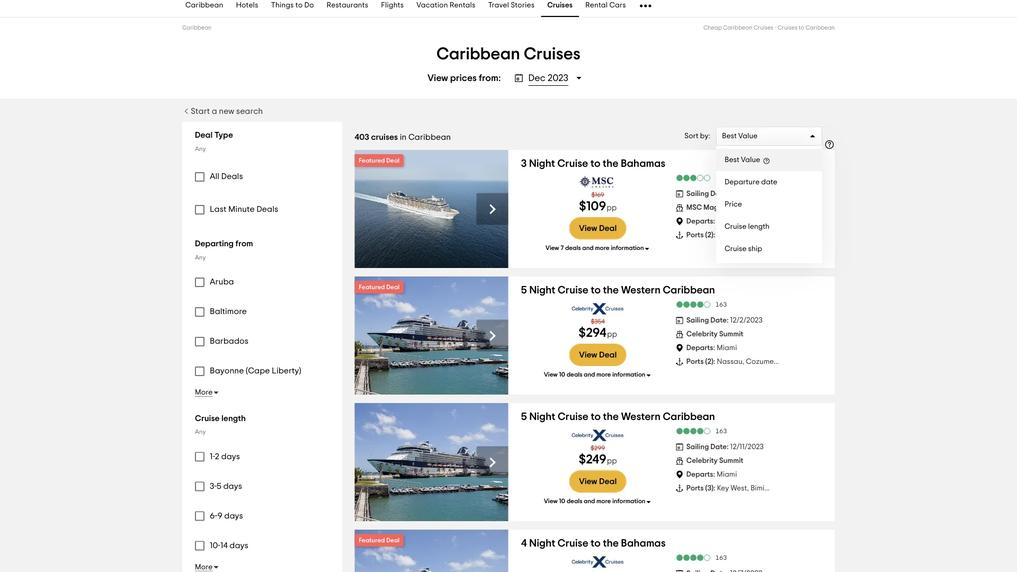 Task type: locate. For each thing, give the bounding box(es) containing it.
2 up 3-
[[215, 452, 219, 461]]

bayonne
[[210, 367, 244, 375]]

1 vertical spatial sailing
[[687, 317, 709, 324]]

( down msc magnifica
[[706, 232, 708, 239]]

1 vertical spatial summit
[[720, 457, 744, 465]]

sailing
[[687, 190, 709, 198], [687, 317, 709, 324], [687, 444, 709, 451]]

best value up departure
[[725, 156, 761, 164]]

summit down sailing date: 12/11/2023
[[720, 457, 744, 465]]

deal
[[195, 131, 213, 139], [386, 157, 400, 164], [599, 224, 617, 233], [386, 284, 400, 290], [599, 351, 617, 359], [599, 477, 617, 486], [386, 537, 400, 544]]

2 vertical spatial date:
[[711, 444, 729, 451]]

miami up nassau,
[[717, 345, 737, 352]]

): for $249
[[712, 485, 716, 492]]

view deal button up view 7 deals and more information
[[570, 217, 627, 240]]

best value right by:
[[722, 133, 758, 140]]

length up 1-2 days
[[222, 414, 246, 423]]

and down $294
[[584, 371, 595, 378]]

4.0 of 5 bubbles. 163 reviews element
[[676, 301, 727, 308], [676, 428, 727, 435], [676, 554, 727, 562]]

3 view deal button from the top
[[570, 471, 627, 493]]

2 vertical spatial 163 link
[[676, 554, 727, 562]]

2 pp from the top
[[607, 331, 617, 339]]

0 vertical spatial western
[[621, 285, 661, 296]]

date: up magnifica
[[711, 190, 729, 198]]

2 ports from the top
[[687, 358, 704, 366]]

0 vertical spatial and
[[583, 245, 594, 251]]

0 vertical spatial departs: miami
[[687, 218, 737, 225]]

0 vertical spatial sailing
[[687, 190, 709, 198]]

1 vertical spatial celebrity summit link
[[687, 457, 746, 465]]

1 vertical spatial more
[[195, 564, 213, 571]]

departs: for $109
[[687, 218, 716, 225]]

aruba
[[210, 278, 234, 286]]

5 night cruise to the western caribbean link up $354
[[521, 285, 716, 296]]

0 vertical spatial 5
[[521, 285, 527, 296]]

days right 14
[[230, 541, 249, 550]]

1 4.0 of 5 bubbles. 163 reviews element from the top
[[676, 301, 727, 308]]

view deal button for $294
[[570, 344, 627, 366]]

more for $294
[[597, 371, 611, 378]]

1 vertical spatial and
[[584, 371, 595, 378]]

celebrity summit down sailing date: 12/11/2023
[[687, 457, 744, 465]]

1 miami from the top
[[717, 218, 737, 225]]

restaurants link
[[320, 0, 375, 17]]

2 vertical spatial 4.0 of 5 bubbles. 163 reviews element
[[676, 554, 727, 562]]

msc magnifica link
[[687, 204, 740, 211]]

0 horizontal spatial cruise length
[[195, 414, 246, 423]]

0 vertical spatial celebrity
[[687, 331, 718, 338]]

celebrity summit for $294
[[687, 331, 744, 338]]

5 night cruise to the western caribbean link for $294
[[521, 285, 716, 296]]

2 summit from the top
[[720, 457, 744, 465]]

1 vertical spatial 2
[[708, 358, 712, 366]]

1 vertical spatial bahamas
[[621, 539, 666, 549]]

cruise length up 1-2 days
[[195, 414, 246, 423]]

deals right 7
[[565, 245, 581, 251]]

1 celebrity summit from the top
[[687, 331, 744, 338]]

3 date: from the top
[[711, 444, 729, 451]]

0 vertical spatial more
[[195, 389, 213, 396]]

2 celebrity from the top
[[687, 457, 718, 465]]

and
[[583, 245, 594, 251], [584, 371, 595, 378], [584, 498, 595, 505]]

1 vertical spatial featured
[[359, 284, 385, 290]]

2 vertical spatial sailing
[[687, 444, 709, 451]]

view deal button down $294
[[570, 344, 627, 366]]

key for $109
[[717, 232, 729, 239]]

view 10 deals and more information for $249
[[544, 498, 646, 505]]

2 vertical spatial more
[[597, 498, 611, 505]]

3 pp from the top
[[607, 457, 617, 465]]

departs: miami for $294
[[687, 345, 737, 352]]

1 vertical spatial ports
[[687, 358, 704, 366]]

any for departing from
[[195, 254, 206, 261]]

$354
[[591, 318, 605, 325]]

miami
[[717, 218, 737, 225], [717, 345, 737, 352], [717, 471, 737, 479]]

rental
[[586, 2, 608, 9]]

1 vertical spatial value
[[741, 156, 761, 164]]

ports down 'msc'
[[687, 232, 704, 239]]

1 vertical spatial 163 link
[[676, 428, 727, 435]]

1 featured deal from the top
[[359, 157, 400, 164]]

0 vertical spatial summit
[[720, 331, 744, 338]]

1 vertical spatial information
[[613, 371, 646, 378]]

pp for $249
[[607, 457, 617, 465]]

featured deal
[[359, 157, 400, 164], [359, 284, 400, 290], [359, 537, 400, 544]]

1 ( from the top
[[706, 232, 708, 239]]

cruise length up ocea…
[[725, 223, 770, 231]]

2 departs: from the top
[[687, 345, 716, 352]]

2 featured deal from the top
[[359, 284, 400, 290]]

3 miami from the top
[[717, 471, 737, 479]]

bahamas for 4 night cruise to the bahamas
[[621, 539, 666, 549]]

1 5 night cruise to the western caribbean from the top
[[521, 285, 716, 296]]

5 night cruise to the western caribbean link for $249
[[521, 412, 716, 422]]

night for $294
[[530, 285, 556, 296]]

ocea…
[[751, 232, 775, 239]]

ports ( 2 ): nassau, cozume…
[[687, 358, 780, 366]]

bahamas for 3 night cruise to the bahamas
[[621, 158, 666, 169]]

sailing up 'msc'
[[687, 190, 709, 198]]

departs: miami
[[687, 218, 737, 225], [687, 345, 737, 352], [687, 471, 737, 479]]

vacation rentals link
[[410, 0, 482, 17]]

west, for $249
[[731, 485, 749, 492]]

2 vertical spatial ports
[[687, 485, 704, 492]]

3 ports from the top
[[687, 485, 704, 492]]

featured deal for $294
[[359, 284, 400, 290]]

departs: miami for $109
[[687, 218, 737, 225]]

0 vertical spatial (
[[706, 232, 708, 239]]

2 10 from the top
[[559, 498, 566, 505]]

2 5 night cruise to the western caribbean link from the top
[[521, 412, 716, 422]]

days for 10-14 days
[[230, 541, 249, 550]]

1 10 from the top
[[559, 371, 566, 378]]

2 vertical spatial departs:
[[687, 471, 716, 479]]

0 vertical spatial 2
[[708, 232, 712, 239]]

more for $249
[[597, 498, 611, 505]]

5 night cruise to the western caribbean link
[[521, 285, 716, 296], [521, 412, 716, 422]]

best value
[[722, 133, 758, 140], [725, 156, 761, 164]]

view deal button down $249
[[570, 471, 627, 493]]

3 163 from the top
[[716, 555, 727, 561]]

ports for $249
[[687, 485, 704, 492]]

1 vertical spatial 163
[[716, 428, 727, 435]]

1 celebrity summit link from the top
[[687, 331, 746, 338]]

departs: miami up 'ports ( 3 ): key west, bimi…'
[[687, 471, 737, 479]]

key
[[717, 232, 729, 239], [717, 485, 729, 492]]

miami up 'ports ( 3 ): key west, bimi…'
[[717, 471, 737, 479]]

value right by:
[[739, 133, 758, 140]]

): left nassau,
[[712, 358, 716, 366]]

view 10 deals and more information
[[544, 371, 646, 378], [544, 498, 646, 505]]

2 sailing from the top
[[687, 317, 709, 324]]

1 vertical spatial (
[[706, 358, 708, 366]]

more right 7
[[595, 245, 610, 251]]

cruises left rental
[[548, 2, 573, 9]]

to for 4.0 of 5 bubbles. 163 reviews element corresponding to $294
[[591, 285, 601, 296]]

from
[[236, 240, 253, 248]]

ports for $294
[[687, 358, 704, 366]]

start a new search link
[[182, 107, 263, 116]]

1 vertical spatial view deal
[[579, 351, 617, 359]]

do
[[305, 2, 314, 9]]

more down bayonne
[[195, 389, 213, 396]]

view deal for $109
[[579, 224, 617, 233]]

western
[[621, 285, 661, 296], [621, 412, 661, 422]]

celebrity down sailing date: 12/11/2023
[[687, 457, 718, 465]]

1 vertical spatial deals
[[257, 205, 278, 214]]

1 horizontal spatial cruise length
[[725, 223, 770, 231]]

0 vertical spatial caribbean link
[[179, 0, 230, 17]]

and down $249
[[584, 498, 595, 505]]

and for $294
[[584, 371, 595, 378]]

days right 1- at the left bottom of page
[[221, 452, 240, 461]]

2 vertical spatial ):
[[712, 485, 716, 492]]

0 vertical spatial bahamas
[[621, 158, 666, 169]]

0 vertical spatial view 10 deals and more information
[[544, 371, 646, 378]]

length up ocea…
[[749, 223, 770, 231]]

ports down sailing date: 12/11/2023
[[687, 485, 704, 492]]

0 vertical spatial more
[[595, 245, 610, 251]]

2 vertical spatial view deal
[[579, 477, 617, 486]]

1 vertical spatial length
[[222, 414, 246, 423]]

1-2 days
[[210, 452, 240, 461]]

deals down $249
[[567, 498, 583, 505]]

celebrity down sailing date: 12/2/2023
[[687, 331, 718, 338]]

2 ( from the top
[[706, 358, 708, 366]]

2 vertical spatial deals
[[567, 498, 583, 505]]

2 vertical spatial featured
[[359, 537, 385, 544]]

2 163 link from the top
[[676, 428, 727, 435]]

departs: up "ports ( 2 ): nassau, cozume…"
[[687, 345, 716, 352]]

2 vertical spatial pp
[[607, 457, 617, 465]]

days
[[221, 452, 240, 461], [223, 482, 242, 491], [224, 512, 243, 520], [230, 541, 249, 550]]

2 down msc magnifica
[[708, 232, 712, 239]]

(
[[706, 232, 708, 239], [706, 358, 708, 366], [706, 485, 708, 492]]

1 vertical spatial departs: miami
[[687, 345, 737, 352]]

more down $249
[[597, 498, 611, 505]]

2 featured from the top
[[359, 284, 385, 290]]

cozume…
[[746, 358, 780, 366]]

departs: miami up nassau,
[[687, 345, 737, 352]]

west, left bimi…
[[731, 485, 749, 492]]

5 night cruise to the western caribbean
[[521, 285, 716, 296], [521, 412, 716, 422]]

3 sailing from the top
[[687, 444, 709, 451]]

): down msc magnifica link
[[712, 232, 716, 239]]

1 ports from the top
[[687, 232, 704, 239]]

pp right $294
[[607, 331, 617, 339]]

pp
[[607, 204, 617, 212], [607, 331, 617, 339], [607, 457, 617, 465]]

2 view deal button from the top
[[570, 344, 627, 366]]

view deal down $294
[[579, 351, 617, 359]]

1 key from the top
[[717, 232, 729, 239]]

1 vertical spatial celebrity
[[687, 457, 718, 465]]

view deal button for $109
[[570, 217, 627, 240]]

4 night cruise to the bahamas
[[521, 539, 666, 549]]

0 vertical spatial view deal button
[[570, 217, 627, 240]]

14
[[220, 541, 228, 550]]

days right 3-
[[223, 482, 242, 491]]

1 vertical spatial 5 night cruise to the western caribbean link
[[521, 412, 716, 422]]

cruise length
[[725, 223, 770, 231], [195, 414, 246, 423]]

departs: down 'msc'
[[687, 218, 716, 225]]

days for 3-5 days
[[223, 482, 242, 491]]

0 vertical spatial 4.0 of 5 bubbles. 163 reviews element
[[676, 301, 727, 308]]

1 vertical spatial pp
[[607, 331, 617, 339]]

pp right $109
[[607, 204, 617, 212]]

1 more from the top
[[195, 389, 213, 396]]

more for bayonne (cape liberty)
[[195, 389, 213, 396]]

to for 3rd 4.0 of 5 bubbles. 163 reviews element
[[591, 539, 601, 549]]

12/11/2023
[[731, 444, 764, 451]]

featured
[[359, 157, 385, 164], [359, 284, 385, 290], [359, 537, 385, 544]]

date: for $249
[[711, 444, 729, 451]]

1 5 night cruise to the western caribbean link from the top
[[521, 285, 716, 296]]

1 horizontal spatial length
[[749, 223, 770, 231]]

2 view deal from the top
[[579, 351, 617, 359]]

1 summit from the top
[[720, 331, 744, 338]]

length
[[749, 223, 770, 231], [222, 414, 246, 423]]

celebrity for $249
[[687, 457, 718, 465]]

to for $249's 4.0 of 5 bubbles. 163 reviews element
[[591, 412, 601, 422]]

view 10 deals and more information down $294
[[544, 371, 646, 378]]

1 vertical spatial 4.0 of 5 bubbles. 163 reviews element
[[676, 428, 727, 435]]

and for $249
[[584, 498, 595, 505]]

12/2/2023
[[731, 317, 763, 324]]

departs: miami down msc magnifica
[[687, 218, 737, 225]]

1 any from the top
[[195, 146, 206, 152]]

1 vertical spatial 5
[[521, 412, 527, 422]]

1 vertical spatial view 10 deals and more information
[[544, 498, 646, 505]]

0 vertical spatial 163
[[716, 302, 727, 308]]

2 any from the top
[[195, 254, 206, 261]]

more
[[595, 245, 610, 251], [597, 371, 611, 378], [597, 498, 611, 505]]

value up departure date
[[741, 156, 761, 164]]

sailing left 12/11/2023
[[687, 444, 709, 451]]

1 vertical spatial 5 night cruise to the western caribbean
[[521, 412, 716, 422]]

2 for $294
[[708, 358, 712, 366]]

west, up cruise ship
[[731, 232, 749, 239]]

1 featured from the top
[[359, 157, 385, 164]]

miami for $109
[[717, 218, 737, 225]]

night for $249
[[530, 412, 556, 422]]

sailing left 12/2/2023
[[687, 317, 709, 324]]

best up 135
[[725, 156, 740, 164]]

0 vertical spatial celebrity summit link
[[687, 331, 746, 338]]

163 link
[[676, 301, 727, 308], [676, 428, 727, 435], [676, 554, 727, 562]]

night for $109
[[529, 158, 555, 169]]

view deal up view 7 deals and more information
[[579, 224, 617, 233]]

1 vertical spatial 10
[[559, 498, 566, 505]]

celebrity summit link
[[687, 331, 746, 338], [687, 457, 746, 465]]

2
[[708, 232, 712, 239], [708, 358, 712, 366], [215, 452, 219, 461]]

0 vertical spatial featured
[[359, 157, 385, 164]]

2 left nassau,
[[708, 358, 712, 366]]

0 vertical spatial view deal
[[579, 224, 617, 233]]

2 key from the top
[[717, 485, 729, 492]]

view 10 deals and more information down $249
[[544, 498, 646, 505]]

deal type
[[195, 131, 233, 139]]

1 western from the top
[[621, 285, 661, 296]]

163 link for $294
[[676, 301, 727, 308]]

days right 9
[[224, 512, 243, 520]]

departs: up 'ports ( 3 ): key west, bimi…'
[[687, 471, 716, 479]]

10
[[559, 371, 566, 378], [559, 498, 566, 505]]

pp inside the $169 $109 pp
[[607, 204, 617, 212]]

( left nassau,
[[706, 358, 708, 366]]

10 for $249
[[559, 498, 566, 505]]

best right by:
[[722, 133, 737, 140]]

departs: for $294
[[687, 345, 716, 352]]

1 view deal button from the top
[[570, 217, 627, 240]]

5 night cruise to the western caribbean link up $299
[[521, 412, 716, 422]]

pp inside $299 $249 pp
[[607, 457, 617, 465]]

baltimore
[[210, 307, 247, 316]]

1 vertical spatial view deal button
[[570, 344, 627, 366]]

view
[[428, 73, 448, 83], [579, 224, 598, 233], [546, 245, 559, 251], [579, 351, 598, 359], [544, 371, 558, 378], [579, 477, 598, 486], [544, 498, 558, 505]]

to
[[296, 2, 303, 9], [799, 25, 805, 31], [591, 158, 601, 169], [591, 285, 601, 296], [591, 412, 601, 422], [591, 539, 601, 549]]

0 vertical spatial celebrity summit
[[687, 331, 744, 338]]

last minute deals
[[210, 205, 278, 214]]

0 vertical spatial 5 night cruise to the western caribbean link
[[521, 285, 716, 296]]

3 departs: miami from the top
[[687, 471, 737, 479]]

departing
[[195, 240, 234, 248]]

date
[[762, 179, 778, 186]]

cruise up 1- at the left bottom of page
[[195, 414, 220, 423]]

bahamas
[[621, 158, 666, 169], [621, 539, 666, 549]]

caribbean
[[186, 2, 223, 9], [182, 25, 212, 31], [724, 25, 753, 31], [806, 25, 835, 31], [437, 46, 520, 63], [409, 133, 451, 141], [663, 285, 716, 296], [663, 412, 716, 422]]

2 celebrity summit from the top
[[687, 457, 744, 465]]

any for cruise length
[[195, 429, 206, 435]]

sailing date: 12/11/2023
[[687, 444, 764, 451]]

3 view deal from the top
[[579, 477, 617, 486]]

1 vertical spatial miami
[[717, 345, 737, 352]]

2 4.0 of 5 bubbles. 163 reviews element from the top
[[676, 428, 727, 435]]

2 vertical spatial miami
[[717, 471, 737, 479]]

the for $294
[[603, 285, 619, 296]]

information for $294
[[613, 371, 646, 378]]

celebrity summit link down sailing date: 12/11/2023
[[687, 457, 746, 465]]

0 vertical spatial west,
[[731, 232, 749, 239]]

1 vertical spatial date:
[[711, 317, 729, 324]]

date: left 12/2/2023
[[711, 317, 729, 324]]

1 horizontal spatial 3
[[708, 485, 712, 492]]

flights
[[381, 2, 404, 9]]

3 departs: from the top
[[687, 471, 716, 479]]

1 vertical spatial featured deal
[[359, 284, 400, 290]]

2 vertical spatial information
[[613, 498, 646, 505]]

2 more from the top
[[195, 564, 213, 571]]

things to do link
[[265, 0, 320, 17]]

days for 1-2 days
[[221, 452, 240, 461]]

1 view 10 deals and more information from the top
[[544, 371, 646, 378]]

key up cruise ship
[[717, 232, 729, 239]]

2 miami from the top
[[717, 345, 737, 352]]

bayonne (cape liberty)
[[210, 367, 301, 375]]

1 pp from the top
[[607, 204, 617, 212]]

pp for $109
[[607, 204, 617, 212]]

2 vertical spatial 163
[[716, 555, 727, 561]]

0 vertical spatial information
[[611, 245, 644, 251]]

celebrity summit link for $249
[[687, 457, 746, 465]]

1 departs: miami from the top
[[687, 218, 737, 225]]

0 vertical spatial 163 link
[[676, 301, 727, 308]]

1 vertical spatial key
[[717, 485, 729, 492]]

cruise down 7
[[558, 285, 589, 296]]

1 horizontal spatial deals
[[257, 205, 278, 214]]

rental cars
[[586, 2, 626, 9]]

2 view 10 deals and more information from the top
[[544, 498, 646, 505]]

2 western from the top
[[621, 412, 661, 422]]

0 vertical spatial 10
[[559, 371, 566, 378]]

1 celebrity from the top
[[687, 331, 718, 338]]

date: left 12/11/2023
[[711, 444, 729, 451]]

3 ( from the top
[[706, 485, 708, 492]]

2 163 from the top
[[716, 428, 727, 435]]

1 vertical spatial deals
[[567, 371, 583, 378]]

deals right 'minute'
[[257, 205, 278, 214]]

cruise
[[558, 158, 589, 169], [725, 223, 747, 231], [725, 245, 747, 253], [558, 285, 589, 296], [558, 412, 589, 422], [195, 414, 220, 423], [558, 539, 589, 549]]

3 any from the top
[[195, 429, 206, 435]]

2 date: from the top
[[711, 317, 729, 324]]

more for 10-14 days
[[195, 564, 213, 571]]

a
[[212, 107, 217, 116]]

summit
[[720, 331, 744, 338], [720, 457, 744, 465]]

search
[[236, 107, 263, 116]]

1 view deal from the top
[[579, 224, 617, 233]]

celebrity summit link down sailing date: 12/2/2023
[[687, 331, 746, 338]]

deals right all
[[221, 172, 243, 181]]

0 vertical spatial date:
[[711, 190, 729, 198]]

the for $249
[[603, 412, 619, 422]]

1 vertical spatial celebrity summit
[[687, 457, 744, 465]]

0 vertical spatial length
[[749, 223, 770, 231]]

0 vertical spatial ):
[[712, 232, 716, 239]]

departs: for $249
[[687, 471, 716, 479]]

more down $294
[[597, 371, 611, 378]]

1 vertical spatial any
[[195, 254, 206, 261]]

0 vertical spatial departs:
[[687, 218, 716, 225]]

ports left nassau,
[[687, 358, 704, 366]]

pp right $249
[[607, 457, 617, 465]]

(cape
[[246, 367, 270, 375]]

4
[[521, 539, 527, 549]]

cruise up ports ( 2 ): key west, ocea… at the right top of page
[[725, 223, 747, 231]]

5 night cruise to the western caribbean up $299
[[521, 412, 716, 422]]

celebrity summit down sailing date: 12/2/2023
[[687, 331, 744, 338]]

ports for $109
[[687, 232, 704, 239]]

caribbean link
[[179, 0, 230, 17], [182, 25, 212, 31]]

travel
[[488, 2, 509, 9]]

and right 7
[[583, 245, 594, 251]]

2 departs: miami from the top
[[687, 345, 737, 352]]

0 horizontal spatial deals
[[221, 172, 243, 181]]

cruises right -
[[778, 25, 798, 31]]

1 163 from the top
[[716, 302, 727, 308]]

cruise up the $169 $109 pp
[[558, 158, 589, 169]]

3.0 of 5 bubbles. 135 reviews element
[[676, 174, 727, 182]]

more down 10-
[[195, 564, 213, 571]]

pp inside $354 $294 pp
[[607, 331, 617, 339]]

0 horizontal spatial 3
[[521, 158, 527, 169]]

1 163 link from the top
[[676, 301, 727, 308]]

6-9 days
[[210, 512, 243, 520]]

2 5 night cruise to the western caribbean from the top
[[521, 412, 716, 422]]

1 vertical spatial departs:
[[687, 345, 716, 352]]

0 vertical spatial miami
[[717, 218, 737, 225]]

deals down $294
[[567, 371, 583, 378]]

2 vertical spatial any
[[195, 429, 206, 435]]

miami up ports ( 2 ): key west, ocea… at the right top of page
[[717, 218, 737, 225]]

celebrity summit
[[687, 331, 744, 338], [687, 457, 744, 465]]

things
[[271, 2, 294, 9]]

summit down sailing date: 12/2/2023
[[720, 331, 744, 338]]

more for $109
[[595, 245, 610, 251]]

10 for $294
[[559, 371, 566, 378]]

deals
[[221, 172, 243, 181], [257, 205, 278, 214]]

deals for $249
[[567, 498, 583, 505]]

more
[[195, 389, 213, 396], [195, 564, 213, 571]]

5 night cruise to the western caribbean up $354
[[521, 285, 716, 296]]

key left bimi…
[[717, 485, 729, 492]]

0 vertical spatial 5 night cruise to the western caribbean
[[521, 285, 716, 296]]

5
[[521, 285, 527, 296], [521, 412, 527, 422], [217, 482, 222, 491]]

1 departs: from the top
[[687, 218, 716, 225]]

2 celebrity summit link from the top
[[687, 457, 746, 465]]

0 vertical spatial pp
[[607, 204, 617, 212]]

0 vertical spatial deals
[[565, 245, 581, 251]]

view deal down $249
[[579, 477, 617, 486]]

( down sailing date: 12/11/2023
[[706, 485, 708, 492]]

1 vertical spatial more
[[597, 371, 611, 378]]

sailing date:
[[687, 190, 729, 198]]

): down sailing date: 12/11/2023
[[712, 485, 716, 492]]



Task type: vqa. For each thing, say whether or not it's contained in the screenshot.
the middle (MSY)
no



Task type: describe. For each thing, give the bounding box(es) containing it.
in
[[400, 133, 407, 141]]

celebrity summit for $249
[[687, 457, 744, 465]]

cruises left -
[[754, 25, 774, 31]]

3 night cruise to the bahamas
[[521, 158, 666, 169]]

0 vertical spatial best value
[[722, 133, 758, 140]]

1 vertical spatial best value
[[725, 156, 761, 164]]

view deal button for $249
[[570, 471, 627, 493]]

bimi…
[[751, 485, 770, 492]]

$169 $109 pp
[[579, 192, 617, 213]]

403 cruises in caribbean
[[355, 133, 451, 141]]

vacation
[[417, 2, 448, 9]]

1-
[[210, 452, 215, 461]]

west, for $109
[[731, 232, 749, 239]]

days for 6-9 days
[[224, 512, 243, 520]]

sort by:
[[685, 133, 711, 140]]

western for $249
[[621, 412, 661, 422]]

view 10 deals and more information for $294
[[544, 371, 646, 378]]

minute
[[228, 205, 255, 214]]

1 vertical spatial best
[[725, 156, 740, 164]]

): for $109
[[712, 232, 716, 239]]

stories
[[511, 2, 535, 9]]

4.0 of 5 bubbles. 163 reviews element for $294
[[676, 301, 727, 308]]

cruises up dec 2023
[[524, 46, 581, 63]]

( for $249
[[706, 485, 708, 492]]

msc magnifica
[[687, 204, 738, 211]]

0 vertical spatial deals
[[221, 172, 243, 181]]

departure
[[725, 179, 760, 186]]

view deal for $249
[[579, 477, 617, 486]]

1 date: from the top
[[711, 190, 729, 198]]

$299
[[591, 445, 605, 452]]

( for $109
[[706, 232, 708, 239]]

cheap caribbean cruises - cruises to caribbean
[[704, 25, 835, 31]]

nassau,
[[717, 358, 745, 366]]

dec 2023
[[529, 73, 569, 83]]

deals for $109
[[565, 245, 581, 251]]

ship
[[749, 245, 763, 253]]

hotels link
[[230, 0, 265, 17]]

3 night cruise to the bahamas link
[[521, 158, 666, 169]]

miami for $249
[[717, 471, 737, 479]]

departing from
[[195, 240, 253, 248]]

type
[[215, 131, 233, 139]]

things to do
[[271, 2, 314, 9]]

featured for $109
[[359, 157, 385, 164]]

0 vertical spatial best
[[722, 133, 737, 140]]

restaurants
[[327, 2, 368, 9]]

the for $109
[[603, 158, 619, 169]]

by:
[[700, 133, 711, 140]]

cruise down ports ( 2 ): key west, ocea… at the right top of page
[[725, 245, 747, 253]]

msc
[[687, 204, 702, 211]]

summit for $294
[[720, 331, 744, 338]]

information for $109
[[611, 245, 644, 251]]

sailing date: 12/2/2023
[[687, 317, 763, 324]]

4 night cruise to the bahamas link
[[521, 539, 666, 549]]

163 link for $249
[[676, 428, 727, 435]]

view 7 deals and more information
[[546, 245, 644, 251]]

$109
[[579, 200, 607, 213]]

163 for $249
[[716, 428, 727, 435]]

featured for $294
[[359, 284, 385, 290]]

3 163 link from the top
[[676, 554, 727, 562]]

0 vertical spatial value
[[739, 133, 758, 140]]

any for deal type
[[195, 146, 206, 152]]

5 night cruise to the western caribbean for $249
[[521, 412, 716, 422]]

-
[[775, 25, 777, 31]]

1 vertical spatial caribbean link
[[182, 25, 212, 31]]

cruises link
[[541, 0, 579, 17]]

departs: miami for $249
[[687, 471, 737, 479]]

barbados
[[210, 337, 249, 346]]

( for $294
[[706, 358, 708, 366]]

2023
[[548, 73, 569, 83]]

pp for $294
[[607, 331, 617, 339]]

travel stories
[[488, 2, 535, 9]]

135 link
[[676, 174, 727, 182]]

travel stories link
[[482, 0, 541, 17]]

view deal for $294
[[579, 351, 617, 359]]

rentals
[[450, 2, 476, 9]]

featured deal for $109
[[359, 157, 400, 164]]

dec
[[529, 73, 546, 83]]

flights link
[[375, 0, 410, 17]]

rental cars link
[[579, 0, 633, 17]]

and for $109
[[583, 245, 594, 251]]

135
[[716, 175, 727, 181]]

cruises
[[371, 133, 398, 141]]

3 4.0 of 5 bubbles. 163 reviews element from the top
[[676, 554, 727, 562]]

1 sailing from the top
[[687, 190, 709, 198]]

10-
[[210, 541, 220, 550]]

0 vertical spatial cruise length
[[725, 223, 770, 231]]

cruise up $299 $249 pp
[[558, 412, 589, 422]]

$169
[[592, 192, 605, 198]]

to for 3.0 of 5 bubbles. 135 reviews element
[[591, 158, 601, 169]]

sailing for $249
[[687, 444, 709, 451]]

all
[[210, 172, 219, 181]]

summit for $249
[[720, 457, 744, 465]]

2 vertical spatial 2
[[215, 452, 219, 461]]

western for $294
[[621, 285, 661, 296]]

hotels
[[236, 2, 258, 9]]

6-
[[210, 512, 217, 520]]

3 featured from the top
[[359, 537, 385, 544]]

miami for $294
[[717, 345, 737, 352]]

departure date
[[725, 179, 778, 186]]

ports ( 2 ): key west, ocea…
[[687, 232, 775, 239]]

sort
[[685, 133, 699, 140]]

sailing for $294
[[687, 317, 709, 324]]

): for $294
[[712, 358, 716, 366]]

5 night cruise to the western caribbean for $294
[[521, 285, 716, 296]]

cruise right 4 on the right of the page
[[558, 539, 589, 549]]

caribbean cruises
[[437, 46, 581, 63]]

403
[[355, 133, 369, 141]]

2 for $109
[[708, 232, 712, 239]]

$299 $249 pp
[[579, 445, 617, 466]]

price
[[725, 201, 743, 208]]

start
[[191, 107, 210, 116]]

new
[[219, 107, 234, 116]]

163 for $294
[[716, 302, 727, 308]]

information for $249
[[613, 498, 646, 505]]

date: for $294
[[711, 317, 729, 324]]

2 vertical spatial 5
[[217, 482, 222, 491]]

7
[[561, 245, 564, 251]]

key for $249
[[717, 485, 729, 492]]

$354 $294 pp
[[579, 318, 617, 340]]

celebrity for $294
[[687, 331, 718, 338]]

deals for $294
[[567, 371, 583, 378]]

$249
[[579, 454, 607, 466]]

last
[[210, 205, 227, 214]]

9
[[217, 512, 223, 520]]

3-
[[210, 482, 217, 491]]

5 for $294
[[521, 285, 527, 296]]

5 for $249
[[521, 412, 527, 422]]

vacation rentals
[[417, 2, 476, 9]]

view prices from:
[[428, 73, 501, 83]]

4.0 of 5 bubbles. 163 reviews element for $249
[[676, 428, 727, 435]]

cheap
[[704, 25, 722, 31]]

ports ( 3 ): key west, bimi…
[[687, 485, 770, 492]]

liberty)
[[272, 367, 301, 375]]

3 featured deal from the top
[[359, 537, 400, 544]]

start a new search
[[191, 107, 263, 116]]

celebrity summit link for $294
[[687, 331, 746, 338]]

$294
[[579, 327, 607, 340]]

from:
[[479, 73, 501, 83]]



